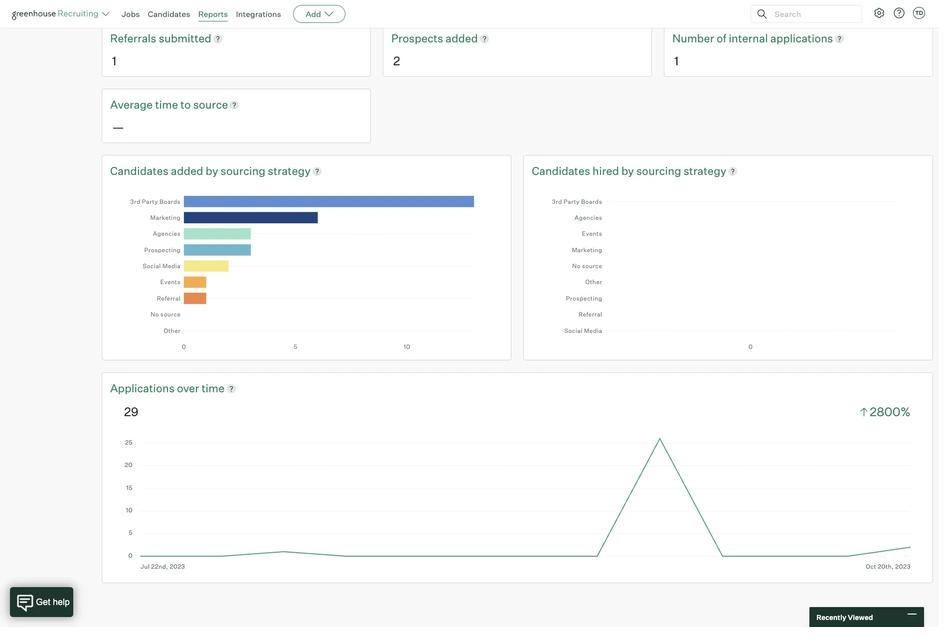 Task type: locate. For each thing, give the bounding box(es) containing it.
0 horizontal spatial strategy
[[268, 164, 311, 177]]

1 vertical spatial time link
[[202, 381, 225, 397]]

number of internal
[[673, 32, 771, 45]]

1 horizontal spatial sourcing link
[[637, 163, 684, 179]]

1
[[112, 53, 117, 68], [675, 53, 679, 68]]

1 1 from the left
[[112, 53, 117, 68]]

1 2023 from the left
[[160, 7, 178, 16]]

referrals
[[110, 32, 159, 45]]

0 vertical spatial time
[[155, 98, 178, 111]]

0 horizontal spatial strategy link
[[268, 163, 311, 179]]

by link for hired
[[622, 163, 637, 179]]

candidates
[[148, 9, 190, 19], [110, 164, 169, 177], [532, 164, 591, 177]]

1 horizontal spatial time
[[202, 382, 225, 395]]

1 horizontal spatial strategy link
[[684, 163, 727, 179]]

strategy
[[268, 164, 311, 177], [684, 164, 727, 177]]

1 by from the left
[[206, 164, 218, 177]]

—
[[112, 120, 124, 135]]

jul left 21,
[[251, 7, 261, 16]]

1 horizontal spatial 2023
[[273, 7, 291, 16]]

td button
[[914, 7, 926, 19]]

candidates right oct
[[148, 9, 190, 19]]

2 by from the left
[[622, 164, 634, 177]]

2 strategy from the left
[[684, 164, 727, 177]]

hired
[[593, 164, 619, 177]]

1 horizontal spatial by
[[622, 164, 634, 177]]

candidates for candidates hired by sourcing
[[532, 164, 591, 177]]

2 sourcing link from the left
[[637, 163, 684, 179]]

0 vertical spatial to
[[214, 7, 221, 16]]

1 vertical spatial added
[[171, 164, 203, 177]]

apr
[[222, 7, 235, 16]]

candidates left hired at top
[[532, 164, 591, 177]]

1 horizontal spatial 1
[[675, 53, 679, 68]]

time right over
[[202, 382, 225, 395]]

prospects link
[[392, 31, 446, 46]]

20,
[[148, 7, 159, 16]]

jobs
[[122, 9, 140, 19]]

0 horizontal spatial 1
[[112, 53, 117, 68]]

applications link
[[771, 31, 834, 46]]

report
[[42, 4, 64, 13]]

1 strategy from the left
[[268, 164, 311, 177]]

recently viewed
[[817, 613, 874, 622]]

0 vertical spatial time link
[[155, 97, 181, 113]]

xychart image for candidates hired by sourcing
[[546, 188, 911, 350]]

2023
[[160, 7, 178, 16], [273, 7, 291, 16]]

1 for number
[[675, 53, 679, 68]]

1 horizontal spatial by link
[[622, 163, 637, 179]]

2 sourcing from the left
[[637, 164, 682, 177]]

sourcing link
[[221, 163, 268, 179], [637, 163, 684, 179]]

added
[[446, 32, 478, 45], [171, 164, 203, 177]]

candidates link for candidates added by sourcing
[[110, 163, 171, 179]]

0 horizontal spatial jul
[[108, 7, 118, 16]]

compared
[[179, 7, 212, 16]]

21,
[[263, 7, 272, 16]]

submitted
[[159, 32, 212, 45]]

0 horizontal spatial added link
[[171, 163, 206, 179]]

0 horizontal spatial by
[[206, 164, 218, 177]]

candidates link
[[148, 9, 190, 19], [110, 163, 171, 179], [532, 163, 593, 179]]

1 horizontal spatial added link
[[446, 31, 478, 46]]

1 down number
[[675, 53, 679, 68]]

reports
[[198, 9, 228, 19]]

time left to link
[[155, 98, 178, 111]]

time link
[[155, 97, 181, 113], [202, 381, 225, 397]]

0 horizontal spatial by link
[[206, 163, 221, 179]]

2023 right 21,
[[273, 7, 291, 16]]

time link right over
[[202, 381, 225, 397]]

2 by link from the left
[[622, 163, 637, 179]]

by link
[[206, 163, 221, 179], [622, 163, 637, 179]]

sourcing for candidates hired by sourcing
[[637, 164, 682, 177]]

0 horizontal spatial time link
[[155, 97, 181, 113]]

1 down referrals link
[[112, 53, 117, 68]]

0 horizontal spatial time
[[155, 98, 178, 111]]

to left source
[[181, 98, 191, 111]]

1 jul from the left
[[108, 7, 118, 16]]

by
[[206, 164, 218, 177], [622, 164, 634, 177]]

1 strategy link from the left
[[268, 163, 311, 179]]

2 strategy link from the left
[[684, 163, 727, 179]]

2 - from the left
[[246, 7, 249, 16]]

sourcing
[[221, 164, 266, 177], [637, 164, 682, 177]]

strategy link
[[268, 163, 311, 179], [684, 163, 727, 179]]

xychart image
[[124, 188, 489, 350], [546, 188, 911, 350], [124, 436, 911, 571]]

oct
[[134, 7, 146, 16]]

strategy link for candidates hired by sourcing
[[684, 163, 727, 179]]

1 horizontal spatial strategy
[[684, 164, 727, 177]]

-
[[130, 7, 133, 16], [246, 7, 249, 16]]

1 by link from the left
[[206, 163, 221, 179]]

0 horizontal spatial sourcing link
[[221, 163, 268, 179]]

time link right average
[[155, 97, 181, 113]]

- right 22
[[130, 7, 133, 16]]

candidates down "—"
[[110, 164, 169, 177]]

average
[[110, 98, 153, 111]]

configure image
[[874, 7, 886, 19]]

1 sourcing from the left
[[221, 164, 266, 177]]

2023 right 20,
[[160, 7, 178, 16]]

0 horizontal spatial sourcing
[[221, 164, 266, 177]]

2 2023 from the left
[[273, 7, 291, 16]]

0 vertical spatial added
[[446, 32, 478, 45]]

0 horizontal spatial -
[[130, 7, 133, 16]]

1 horizontal spatial to
[[214, 7, 221, 16]]

0 horizontal spatial to
[[181, 98, 191, 111]]

1 sourcing link from the left
[[221, 163, 268, 179]]

candidates for candidates added by sourcing
[[110, 164, 169, 177]]

1 vertical spatial time
[[202, 382, 225, 395]]

1 horizontal spatial time link
[[202, 381, 225, 397]]

1 horizontal spatial jul
[[251, 7, 261, 16]]

1 vertical spatial added link
[[171, 163, 206, 179]]

0 horizontal spatial added
[[171, 164, 203, 177]]

0 horizontal spatial 2023
[[160, 7, 178, 16]]

1 horizontal spatial sourcing
[[637, 164, 682, 177]]

applications over
[[110, 382, 202, 395]]

1 horizontal spatial -
[[246, 7, 249, 16]]

- right the 23
[[246, 7, 249, 16]]

viewed
[[848, 613, 874, 622]]

prospects
[[392, 32, 446, 45]]

2 1 from the left
[[675, 53, 679, 68]]

build
[[23, 4, 40, 13]]

added link
[[446, 31, 478, 46], [171, 163, 206, 179]]

jul left 22
[[108, 7, 118, 16]]

to
[[214, 7, 221, 16], [181, 98, 191, 111]]

sourcing link for candidates hired by sourcing
[[637, 163, 684, 179]]

jul
[[108, 7, 118, 16], [251, 7, 261, 16]]

candidates link for candidates hired by sourcing
[[532, 163, 593, 179]]

time
[[155, 98, 178, 111], [202, 382, 225, 395]]

1 vertical spatial to
[[181, 98, 191, 111]]

22
[[120, 7, 128, 16]]

to left apr
[[214, 7, 221, 16]]

source link
[[193, 97, 228, 113]]

23
[[236, 7, 245, 16]]



Task type: describe. For each thing, give the bounding box(es) containing it.
internal
[[729, 32, 769, 45]]

number
[[673, 32, 715, 45]]

jobs link
[[122, 9, 140, 19]]

strategy for candidates hired by sourcing
[[684, 164, 727, 177]]

average link
[[110, 97, 155, 113]]

of
[[717, 32, 727, 45]]

add
[[306, 9, 321, 19]]

average time to
[[110, 98, 193, 111]]

by for hired
[[622, 164, 634, 177]]

greenhouse recruiting image
[[12, 8, 102, 20]]

2
[[394, 53, 400, 68]]

recently
[[817, 613, 847, 622]]

2800%
[[871, 404, 911, 419]]

referrals link
[[110, 31, 159, 46]]

1 horizontal spatial added
[[446, 32, 478, 45]]

candidates for candidates
[[148, 9, 190, 19]]

by link for added
[[206, 163, 221, 179]]

td
[[916, 9, 924, 16]]

applications
[[110, 382, 175, 395]]

integrations link
[[236, 9, 281, 19]]

over
[[177, 382, 199, 395]]

over link
[[177, 381, 202, 397]]

build report
[[23, 4, 64, 13]]

sourcing for candidates added by sourcing
[[221, 164, 266, 177]]

1 - from the left
[[130, 7, 133, 16]]

0 vertical spatial added link
[[446, 31, 478, 46]]

sourcing link for candidates added by sourcing
[[221, 163, 268, 179]]

candidates added by sourcing
[[110, 164, 268, 177]]

hired link
[[593, 163, 622, 179]]

1 for referrals
[[112, 53, 117, 68]]

of link
[[717, 31, 729, 46]]

source
[[193, 98, 228, 111]]

number link
[[673, 31, 717, 46]]

internal link
[[729, 31, 771, 46]]

to link
[[181, 97, 193, 113]]

candidates hired by sourcing
[[532, 164, 684, 177]]

Search text field
[[773, 7, 853, 21]]

2 jul from the left
[[251, 7, 261, 16]]

submitted link
[[159, 31, 212, 46]]

reports link
[[198, 9, 228, 19]]

strategy link for candidates added by sourcing
[[268, 163, 311, 179]]

jul 22 - oct 20, 2023 compared to apr 23 - jul 21, 2023
[[108, 7, 291, 16]]

build report button
[[12, 0, 76, 18]]

xychart image for candidates added by sourcing
[[124, 188, 489, 350]]

29
[[124, 404, 139, 419]]

td button
[[912, 5, 928, 21]]

applications
[[771, 32, 834, 45]]

add button
[[293, 5, 346, 23]]

integrations
[[236, 9, 281, 19]]

by for added
[[206, 164, 218, 177]]

strategy for candidates added by sourcing
[[268, 164, 311, 177]]

applications link
[[110, 381, 177, 397]]



Task type: vqa. For each thing, say whether or not it's contained in the screenshot.
'sourcing'
yes



